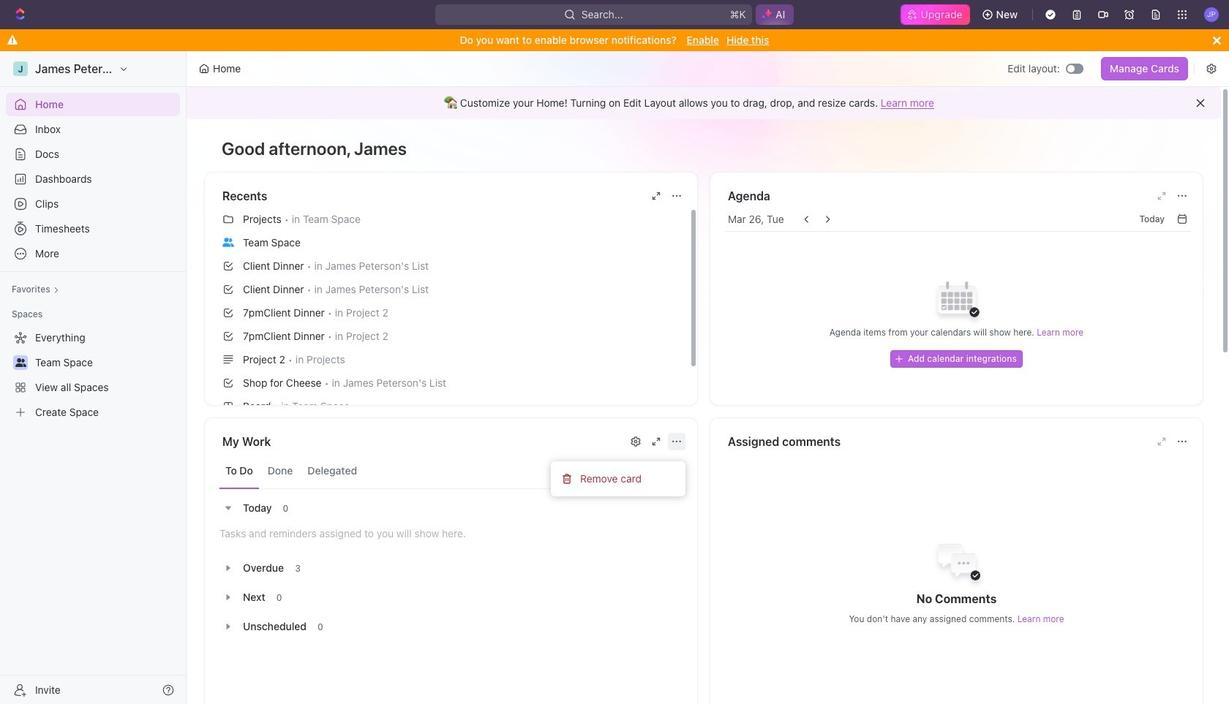 Task type: describe. For each thing, give the bounding box(es) containing it.
user group image
[[222, 238, 234, 247]]

sidebar navigation
[[0, 51, 187, 705]]



Task type: vqa. For each thing, say whether or not it's contained in the screenshot.
tree
yes



Task type: locate. For each thing, give the bounding box(es) containing it.
tree
[[6, 326, 180, 424]]

tree inside "sidebar" navigation
[[6, 326, 180, 424]]

alert
[[187, 87, 1222, 119]]

tab list
[[220, 454, 683, 490]]



